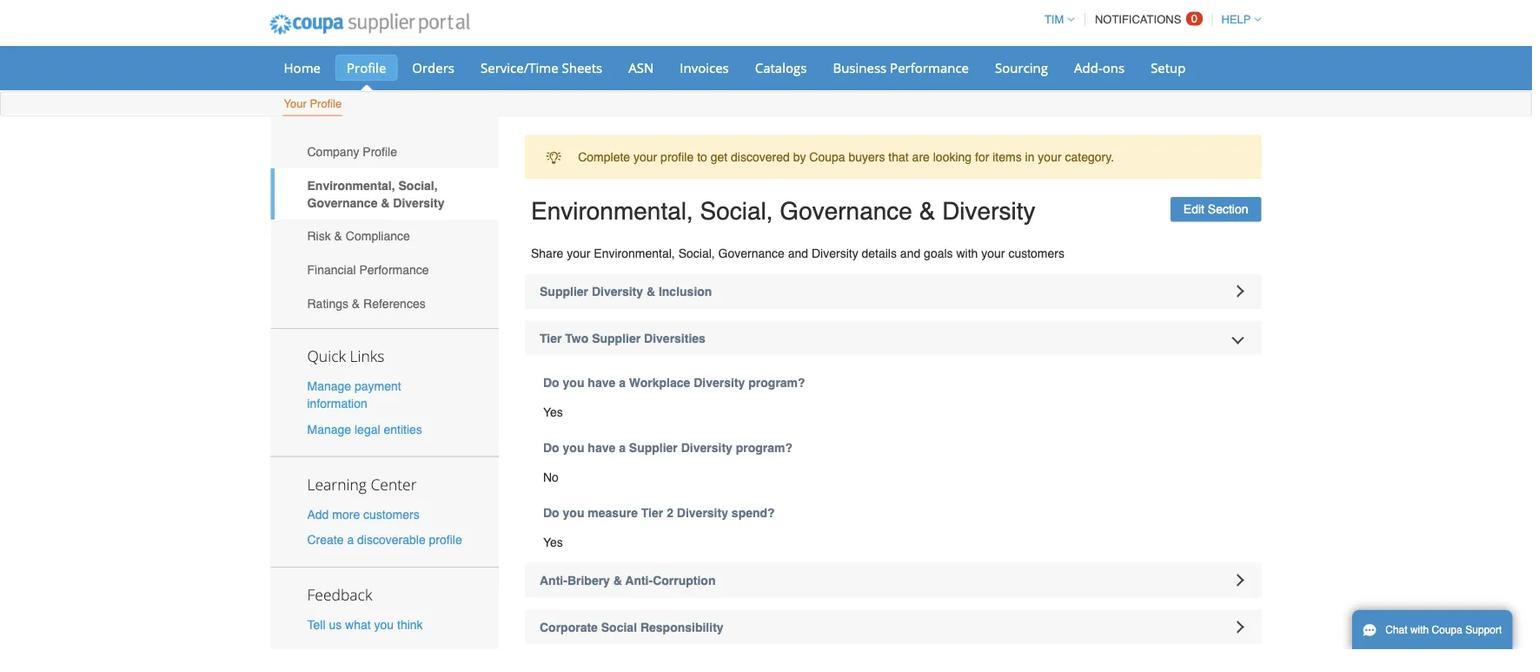 Task type: describe. For each thing, give the bounding box(es) containing it.
supplier inside dropdown button
[[540, 285, 588, 299]]

us
[[329, 619, 342, 632]]

share
[[531, 246, 563, 260]]

add more customers link
[[307, 508, 419, 522]]

2 vertical spatial social,
[[678, 246, 715, 260]]

anti-bribery & anti-corruption button
[[525, 564, 1261, 598]]

1 horizontal spatial customers
[[1008, 246, 1064, 260]]

chat
[[1385, 625, 1407, 637]]

do for do you have a workplace diversity program?
[[543, 376, 559, 390]]

tier inside dropdown button
[[540, 332, 562, 345]]

financial performance
[[307, 263, 429, 277]]

section
[[1208, 203, 1248, 217]]

create a discoverable profile
[[307, 533, 462, 547]]

diversity down 'do you have a workplace diversity program?'
[[681, 441, 732, 455]]

learning center
[[307, 474, 417, 495]]

chat with coupa support button
[[1352, 611, 1512, 651]]

corporate social responsibility
[[540, 621, 724, 635]]

program? for do you have a workplace diversity program?
[[748, 376, 805, 390]]

complete your profile to get discovered by coupa buyers that are looking for items in your category. alert
[[525, 135, 1261, 179]]

manage for manage legal entities
[[307, 423, 351, 437]]

program? for do you have a supplier diversity program?
[[736, 441, 793, 455]]

governance inside environmental, social, governance & diversity
[[307, 196, 378, 210]]

1 horizontal spatial tier
[[641, 506, 663, 520]]

supplier diversity & inclusion button
[[525, 274, 1261, 309]]

profile link
[[335, 55, 397, 81]]

have for supplier
[[588, 441, 615, 455]]

details
[[862, 246, 897, 260]]

diversity inside environmental, social, governance & diversity
[[393, 196, 444, 210]]

with inside button
[[1410, 625, 1429, 637]]

create a discoverable profile link
[[307, 533, 462, 547]]

profile for company profile
[[363, 145, 397, 159]]

items
[[993, 150, 1022, 164]]

category.
[[1065, 150, 1114, 164]]

ratings
[[307, 297, 348, 311]]

& inside dropdown button
[[646, 285, 655, 299]]

service/time sheets
[[481, 59, 602, 76]]

measure
[[588, 506, 638, 520]]

sourcing
[[995, 59, 1048, 76]]

add-
[[1074, 59, 1102, 76]]

do you measure tier 2 diversity spend?
[[543, 506, 775, 520]]

do for do you have a supplier diversity program?
[[543, 441, 559, 455]]

ons
[[1102, 59, 1125, 76]]

business performance link
[[822, 55, 980, 81]]

what
[[345, 619, 371, 632]]

manage legal entities
[[307, 423, 422, 437]]

supplier diversity & inclusion
[[540, 285, 712, 299]]

home link
[[272, 55, 332, 81]]

corruption
[[653, 574, 716, 588]]

tell us what you think
[[307, 619, 423, 632]]

tier two supplier diversities button
[[525, 321, 1261, 356]]

complete your profile to get discovered by coupa buyers that are looking for items in your category.
[[578, 150, 1114, 164]]

invoices
[[680, 59, 729, 76]]

& inside "link"
[[334, 230, 342, 243]]

social
[[601, 621, 637, 635]]

asn
[[628, 59, 654, 76]]

coupa inside button
[[1432, 625, 1462, 637]]

notifications
[[1095, 13, 1181, 26]]

tim
[[1044, 13, 1064, 26]]

support
[[1465, 625, 1502, 637]]

business performance
[[833, 59, 969, 76]]

coupa inside alert
[[809, 150, 845, 164]]

& inside dropdown button
[[613, 574, 622, 588]]

2 anti- from the left
[[625, 574, 653, 588]]

goals
[[924, 246, 953, 260]]

payment
[[355, 380, 401, 394]]

manage payment information link
[[307, 380, 401, 411]]

orders
[[412, 59, 454, 76]]

sourcing link
[[984, 55, 1059, 81]]

tier two supplier diversities
[[540, 332, 706, 345]]

1 yes from the top
[[543, 405, 563, 419]]

your profile link
[[283, 93, 343, 116]]

compliance
[[346, 230, 410, 243]]

2 vertical spatial environmental,
[[594, 246, 675, 260]]

& up goals
[[919, 198, 935, 225]]

in
[[1025, 150, 1034, 164]]

add
[[307, 508, 329, 522]]

manage for manage payment information
[[307, 380, 351, 394]]

you for do you measure tier 2 diversity spend?
[[563, 506, 584, 520]]

2 and from the left
[[900, 246, 920, 260]]

company
[[307, 145, 359, 159]]

learning
[[307, 474, 367, 495]]

center
[[371, 474, 417, 495]]

risk & compliance link
[[271, 220, 499, 253]]

0 vertical spatial profile
[[347, 59, 386, 76]]

you inside button
[[374, 619, 394, 632]]

have for workplace
[[588, 376, 615, 390]]

profile for your profile
[[310, 97, 342, 110]]

get
[[711, 150, 727, 164]]

social, inside the environmental, social, governance & diversity link
[[398, 179, 438, 192]]

invoices link
[[668, 55, 740, 81]]

do you have a supplier diversity program?
[[543, 441, 793, 455]]

for
[[975, 150, 989, 164]]

setup
[[1151, 59, 1186, 76]]

two
[[565, 332, 589, 345]]

financial performance link
[[271, 253, 499, 287]]

0
[[1191, 12, 1197, 25]]

spend?
[[732, 506, 775, 520]]

risk
[[307, 230, 331, 243]]

edit
[[1183, 203, 1204, 217]]

add more customers
[[307, 508, 419, 522]]

legal
[[355, 423, 380, 437]]

anti-bribery & anti-corruption
[[540, 574, 716, 588]]



Task type: vqa. For each thing, say whether or not it's contained in the screenshot.
Profile corresponding to Company Profile
yes



Task type: locate. For each thing, give the bounding box(es) containing it.
social, up inclusion
[[678, 246, 715, 260]]

0 vertical spatial supplier
[[540, 285, 588, 299]]

yes
[[543, 405, 563, 419], [543, 536, 563, 550]]

0 vertical spatial do
[[543, 376, 559, 390]]

anti- up corporate
[[540, 574, 567, 588]]

corporate
[[540, 621, 598, 635]]

yes down no
[[543, 536, 563, 550]]

your right the complete
[[633, 150, 657, 164]]

tier two supplier diversities heading
[[525, 321, 1261, 356]]

manage legal entities link
[[307, 423, 422, 437]]

2 vertical spatial profile
[[363, 145, 397, 159]]

1 vertical spatial profile
[[310, 97, 342, 110]]

risk & compliance
[[307, 230, 410, 243]]

0 vertical spatial tier
[[540, 332, 562, 345]]

1 vertical spatial profile
[[429, 533, 462, 547]]

do up no
[[543, 441, 559, 455]]

your
[[633, 150, 657, 164], [1038, 150, 1062, 164], [567, 246, 590, 260], [981, 246, 1005, 260]]

0 vertical spatial customers
[[1008, 246, 1064, 260]]

discoverable
[[357, 533, 426, 547]]

do
[[543, 376, 559, 390], [543, 441, 559, 455], [543, 506, 559, 520]]

0 vertical spatial social,
[[398, 179, 438, 192]]

a for workplace
[[619, 376, 626, 390]]

1 horizontal spatial profile
[[661, 150, 694, 164]]

have down tier two supplier diversities
[[588, 376, 615, 390]]

ratings & references link
[[271, 287, 499, 320]]

supplier
[[540, 285, 588, 299], [592, 332, 641, 345], [629, 441, 678, 455]]

performance right business
[[890, 59, 969, 76]]

environmental, social, governance & diversity link
[[271, 169, 499, 220]]

social,
[[398, 179, 438, 192], [700, 198, 773, 225], [678, 246, 715, 260]]

supplier diversity & inclusion heading
[[525, 274, 1261, 309]]

do down tier two supplier diversities
[[543, 376, 559, 390]]

financial
[[307, 263, 356, 277]]

feedback
[[307, 585, 372, 605]]

tier left two
[[540, 332, 562, 345]]

a up measure
[[619, 441, 626, 455]]

1 vertical spatial do
[[543, 441, 559, 455]]

navigation containing notifications 0
[[1037, 3, 1261, 36]]

1 vertical spatial supplier
[[592, 332, 641, 345]]

1 horizontal spatial performance
[[890, 59, 969, 76]]

1 and from the left
[[788, 246, 808, 260]]

0 vertical spatial with
[[956, 246, 978, 260]]

social, down get
[[700, 198, 773, 225]]

manage up information
[[307, 380, 351, 394]]

& right bribery
[[613, 574, 622, 588]]

diversity up risk & compliance "link"
[[393, 196, 444, 210]]

coupa supplier portal image
[[258, 3, 482, 46]]

manage payment information
[[307, 380, 401, 411]]

supplier up do you measure tier 2 diversity spend?
[[629, 441, 678, 455]]

and left details
[[788, 246, 808, 260]]

1 vertical spatial environmental,
[[531, 198, 693, 225]]

workplace
[[629, 376, 690, 390]]

have up measure
[[588, 441, 615, 455]]

1 have from the top
[[588, 376, 615, 390]]

quick links
[[307, 346, 384, 367]]

you
[[563, 376, 584, 390], [563, 441, 584, 455], [563, 506, 584, 520], [374, 619, 394, 632]]

1 vertical spatial yes
[[543, 536, 563, 550]]

service/time sheets link
[[469, 55, 614, 81]]

program?
[[748, 376, 805, 390], [736, 441, 793, 455]]

2 vertical spatial supplier
[[629, 441, 678, 455]]

0 vertical spatial performance
[[890, 59, 969, 76]]

complete
[[578, 150, 630, 164]]

with right goals
[[956, 246, 978, 260]]

no
[[543, 471, 559, 484]]

setup link
[[1139, 55, 1197, 81]]

2
[[667, 506, 673, 520]]

1 horizontal spatial environmental, social, governance & diversity
[[531, 198, 1035, 225]]

coupa left support
[[1432, 625, 1462, 637]]

2 vertical spatial a
[[347, 533, 354, 547]]

your
[[284, 97, 307, 110]]

a left workplace
[[619, 376, 626, 390]]

notifications 0
[[1095, 12, 1197, 26]]

a right create
[[347, 533, 354, 547]]

0 horizontal spatial environmental, social, governance & diversity
[[307, 179, 444, 210]]

1 do from the top
[[543, 376, 559, 390]]

bribery
[[567, 574, 610, 588]]

1 anti- from the left
[[540, 574, 567, 588]]

diversity right workplace
[[694, 376, 745, 390]]

your right goals
[[981, 246, 1005, 260]]

1 vertical spatial performance
[[359, 263, 429, 277]]

company profile
[[307, 145, 397, 159]]

0 horizontal spatial with
[[956, 246, 978, 260]]

performance
[[890, 59, 969, 76], [359, 263, 429, 277]]

governance
[[307, 196, 378, 210], [780, 198, 912, 225], [718, 246, 785, 260]]

profile
[[661, 150, 694, 164], [429, 533, 462, 547]]

information
[[307, 397, 367, 411]]

0 vertical spatial profile
[[661, 150, 694, 164]]

coupa
[[809, 150, 845, 164], [1432, 625, 1462, 637]]

your right in
[[1038, 150, 1062, 164]]

that
[[888, 150, 909, 164]]

diversity up tier two supplier diversities
[[592, 285, 643, 299]]

0 horizontal spatial anti-
[[540, 574, 567, 588]]

& up risk & compliance "link"
[[381, 196, 390, 210]]

diversity inside dropdown button
[[592, 285, 643, 299]]

2 have from the top
[[588, 441, 615, 455]]

profile right discoverable
[[429, 533, 462, 547]]

diversity down for
[[942, 198, 1035, 225]]

discovered
[[731, 150, 790, 164]]

company profile link
[[271, 135, 499, 169]]

2 manage from the top
[[307, 423, 351, 437]]

3 do from the top
[[543, 506, 559, 520]]

profile inside alert
[[661, 150, 694, 164]]

1 vertical spatial coupa
[[1432, 625, 1462, 637]]

profile up the environmental, social, governance & diversity link
[[363, 145, 397, 159]]

0 horizontal spatial customers
[[363, 508, 419, 522]]

environmental, down the complete
[[531, 198, 693, 225]]

orders link
[[401, 55, 466, 81]]

& right ratings
[[352, 297, 360, 311]]

you for do you have a supplier diversity program?
[[563, 441, 584, 455]]

catalogs link
[[744, 55, 818, 81]]

tim link
[[1037, 13, 1074, 26]]

add-ons link
[[1063, 55, 1136, 81]]

0 horizontal spatial and
[[788, 246, 808, 260]]

environmental, social, governance & diversity up share your environmental, social, governance and diversity details and goals with your customers
[[531, 198, 1035, 225]]

ratings & references
[[307, 297, 426, 311]]

profile left to
[[661, 150, 694, 164]]

customers
[[1008, 246, 1064, 260], [363, 508, 419, 522]]

0 vertical spatial environmental,
[[307, 179, 395, 192]]

1 vertical spatial customers
[[363, 508, 419, 522]]

profile down "coupa supplier portal" image
[[347, 59, 386, 76]]

supplier right two
[[592, 332, 641, 345]]

catalogs
[[755, 59, 807, 76]]

do you have a workplace diversity program?
[[543, 376, 805, 390]]

1 vertical spatial social,
[[700, 198, 773, 225]]

think
[[397, 619, 423, 632]]

environmental, social, governance & diversity up compliance
[[307, 179, 444, 210]]

environmental, social, governance & diversity
[[307, 179, 444, 210], [531, 198, 1035, 225]]

with
[[956, 246, 978, 260], [1410, 625, 1429, 637]]

do down no
[[543, 506, 559, 520]]

0 vertical spatial yes
[[543, 405, 563, 419]]

with right chat
[[1410, 625, 1429, 637]]

1 vertical spatial tier
[[641, 506, 663, 520]]

1 manage from the top
[[307, 380, 351, 394]]

supplier down share
[[540, 285, 588, 299]]

diversity right 2
[[677, 506, 728, 520]]

looking
[[933, 150, 972, 164]]

help link
[[1214, 13, 1261, 26]]

service/time
[[481, 59, 558, 76]]

0 horizontal spatial coupa
[[809, 150, 845, 164]]

are
[[912, 150, 930, 164]]

by
[[793, 150, 806, 164]]

corporate social responsibility heading
[[525, 610, 1261, 645]]

1 vertical spatial with
[[1410, 625, 1429, 637]]

do for do you measure tier 2 diversity spend?
[[543, 506, 559, 520]]

a for supplier
[[619, 441, 626, 455]]

profile right your on the left
[[310, 97, 342, 110]]

manage down information
[[307, 423, 351, 437]]

1 horizontal spatial anti-
[[625, 574, 653, 588]]

have
[[588, 376, 615, 390], [588, 441, 615, 455]]

0 vertical spatial manage
[[307, 380, 351, 394]]

2 do from the top
[[543, 441, 559, 455]]

1 horizontal spatial coupa
[[1432, 625, 1462, 637]]

0 horizontal spatial performance
[[359, 263, 429, 277]]

1 horizontal spatial and
[[900, 246, 920, 260]]

navigation
[[1037, 3, 1261, 36]]

diversity left details
[[812, 246, 858, 260]]

manage
[[307, 380, 351, 394], [307, 423, 351, 437]]

1 vertical spatial manage
[[307, 423, 351, 437]]

2 yes from the top
[[543, 536, 563, 550]]

0 vertical spatial program?
[[748, 376, 805, 390]]

performance for business performance
[[890, 59, 969, 76]]

tier left 2
[[641, 506, 663, 520]]

home
[[284, 59, 321, 76]]

1 horizontal spatial with
[[1410, 625, 1429, 637]]

1 vertical spatial program?
[[736, 441, 793, 455]]

0 horizontal spatial tier
[[540, 332, 562, 345]]

yes up no
[[543, 405, 563, 419]]

0 vertical spatial coupa
[[809, 150, 845, 164]]

0 horizontal spatial profile
[[429, 533, 462, 547]]

& right risk
[[334, 230, 342, 243]]

more
[[332, 508, 360, 522]]

0 vertical spatial have
[[588, 376, 615, 390]]

coupa right the by on the right of page
[[809, 150, 845, 164]]

& left inclusion
[[646, 285, 655, 299]]

1 vertical spatial have
[[588, 441, 615, 455]]

2 vertical spatial do
[[543, 506, 559, 520]]

performance up references
[[359, 263, 429, 277]]

corporate social responsibility button
[[525, 610, 1261, 645]]

asn link
[[617, 55, 665, 81]]

help
[[1221, 13, 1251, 26]]

and
[[788, 246, 808, 260], [900, 246, 920, 260]]

anti-bribery & anti-corruption heading
[[525, 564, 1261, 598]]

you for do you have a workplace diversity program?
[[563, 376, 584, 390]]

anti- up corporate social responsibility
[[625, 574, 653, 588]]

environmental, down company profile
[[307, 179, 395, 192]]

edit section link
[[1170, 197, 1261, 222]]

business
[[833, 59, 887, 76]]

social, down company profile "link"
[[398, 179, 438, 192]]

references
[[363, 297, 426, 311]]

your right share
[[567, 246, 590, 260]]

0 vertical spatial a
[[619, 376, 626, 390]]

1 vertical spatial a
[[619, 441, 626, 455]]

manage inside manage payment information
[[307, 380, 351, 394]]

and left goals
[[900, 246, 920, 260]]

inclusion
[[659, 285, 712, 299]]

supplier inside dropdown button
[[592, 332, 641, 345]]

performance for financial performance
[[359, 263, 429, 277]]

environmental, up supplier diversity & inclusion
[[594, 246, 675, 260]]

your profile
[[284, 97, 342, 110]]

profile
[[347, 59, 386, 76], [310, 97, 342, 110], [363, 145, 397, 159]]



